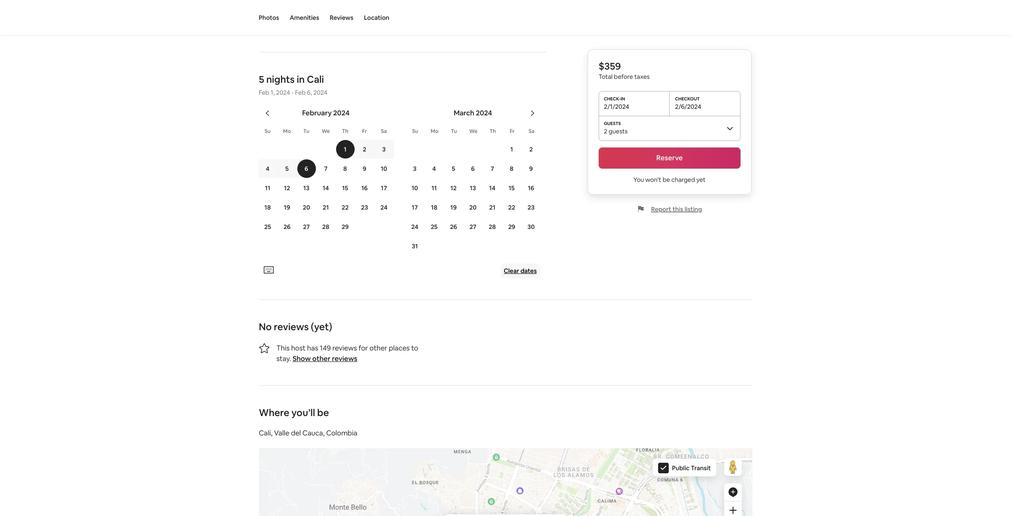 Task type: locate. For each thing, give the bounding box(es) containing it.
show other reviews link
[[293, 354, 357, 364]]

2 button
[[355, 140, 374, 159], [521, 140, 541, 159]]

1 7 from the left
[[324, 165, 327, 173]]

11
[[265, 184, 270, 192], [432, 184, 437, 192]]

1 horizontal spatial 22
[[342, 204, 349, 212]]

28
[[322, 223, 329, 231], [489, 223, 496, 231]]

27
[[303, 223, 310, 231], [470, 223, 476, 231]]

1
[[344, 146, 347, 154], [510, 146, 513, 154]]

2 sa from the left
[[529, 128, 535, 135]]

1 12 from the left
[[284, 184, 290, 192]]

sa
[[381, 128, 387, 135], [529, 128, 535, 135]]

16 button
[[355, 179, 374, 198], [521, 179, 541, 198]]

13 button
[[297, 179, 316, 198], [463, 179, 483, 198]]

15
[[342, 184, 348, 192], [509, 184, 515, 192]]

0 vertical spatial 10
[[381, 165, 387, 173]]

2 2 button from the left
[[521, 140, 541, 159]]

2 4 from the left
[[432, 165, 436, 173]]

0 horizontal spatial 19
[[284, 204, 290, 212]]

reviews button
[[330, 0, 353, 35]]

cali,
[[259, 429, 272, 438]]

other down 149
[[312, 354, 330, 364]]

0 horizontal spatial 1 button
[[335, 140, 355, 159]]

28 for 1st 28 button
[[322, 223, 329, 231]]

amenities
[[307, 16, 340, 25]]

2 21 button from the left
[[483, 198, 502, 217]]

10 button
[[374, 160, 394, 178], [405, 179, 424, 198]]

1 horizontal spatial 25
[[431, 223, 438, 231]]

1 horizontal spatial 17 button
[[405, 198, 424, 217]]

th down march 2024
[[490, 128, 496, 135]]

149
[[320, 344, 331, 353]]

1 7 button from the left
[[316, 160, 335, 178]]

cauca,
[[302, 429, 325, 438]]

0 horizontal spatial 6
[[305, 165, 308, 173]]

be right you'll
[[317, 407, 329, 419]]

29 for 1st 29 button from the right
[[508, 223, 515, 231]]

0 vertical spatial 24
[[380, 204, 387, 212]]

th down february 2024
[[342, 128, 348, 135]]

be right won't
[[663, 176, 670, 184]]

1 25 button from the left
[[258, 218, 277, 236]]

5 for first 5 button from the left
[[285, 165, 289, 173]]

1 horizontal spatial 5 button
[[444, 160, 463, 178]]

1 vertical spatial 24 button
[[405, 218, 424, 236]]

1 1 from the left
[[344, 146, 347, 154]]

19 for first 19 button from the right
[[450, 204, 457, 212]]

2 14 from the left
[[489, 184, 495, 192]]

other right for
[[370, 344, 387, 353]]

1 horizontal spatial 10 button
[[405, 179, 424, 198]]

22 for 2nd 22 button from the right
[[342, 204, 349, 212]]

1 horizontal spatial su
[[412, 128, 418, 135]]

show all 22 amenities
[[269, 16, 340, 25]]

14 for first 14 button from the right
[[489, 184, 495, 192]]

0 horizontal spatial 15 button
[[335, 179, 355, 198]]

1 18 from the left
[[264, 204, 271, 212]]

2/6/2024
[[675, 103, 701, 111]]

4 for first "4" button from the right
[[432, 165, 436, 173]]

google map
showing 6 points of interest. region
[[225, 359, 789, 516]]

1 4 from the left
[[266, 165, 269, 173]]

4 button
[[258, 160, 277, 178], [424, 160, 444, 178]]

0 horizontal spatial 27
[[303, 223, 310, 231]]

29 button
[[335, 218, 355, 236], [502, 218, 521, 236]]

2024 right the 'march'
[[476, 109, 492, 118]]

2 horizontal spatial 2
[[604, 127, 608, 135]]

2 su from the left
[[412, 128, 418, 135]]

29 for first 29 button
[[342, 223, 349, 231]]

2 9 button from the left
[[521, 160, 541, 178]]

1 6 from the left
[[305, 165, 308, 173]]

2 tu from the left
[[451, 128, 457, 135]]

2 20 button from the left
[[463, 198, 483, 217]]

1 horizontal spatial 13
[[470, 184, 476, 192]]

17 button
[[374, 179, 394, 198], [405, 198, 424, 217]]

2 9 from the left
[[529, 165, 533, 173]]

2 29 from the left
[[508, 223, 515, 231]]

del
[[291, 429, 301, 438]]

1 horizontal spatial 9
[[529, 165, 533, 173]]

14 button
[[316, 179, 335, 198], [483, 179, 502, 198]]

13
[[303, 184, 309, 192], [470, 184, 476, 192]]

1 vertical spatial show
[[293, 354, 311, 364]]

1 16 from the left
[[361, 184, 368, 192]]

1 14 from the left
[[323, 184, 329, 192]]

15 button
[[335, 179, 355, 198], [502, 179, 521, 198]]

1 horizontal spatial 7 button
[[483, 160, 502, 178]]

0 horizontal spatial 29
[[342, 223, 349, 231]]

0 vertical spatial 3 button
[[374, 140, 394, 159]]

12 button
[[277, 179, 297, 198], [444, 179, 463, 198]]

0 horizontal spatial 13
[[303, 184, 309, 192]]

7
[[324, 165, 327, 173], [491, 165, 494, 173]]

21
[[323, 204, 329, 212], [489, 204, 495, 212]]

su
[[265, 128, 271, 135], [412, 128, 418, 135]]

1 28 button from the left
[[316, 218, 335, 236]]

2 horizontal spatial 5
[[452, 165, 455, 173]]

2 11 button from the left
[[424, 179, 444, 198]]

1 9 from the left
[[363, 165, 366, 173]]

1 vertical spatial 24
[[411, 223, 418, 231]]

1 horizontal spatial 18 button
[[424, 198, 444, 217]]

24 for 24 button to the left
[[380, 204, 387, 212]]

14 for 1st 14 button from left
[[323, 184, 329, 192]]

feb right '-'
[[295, 89, 306, 97]]

show down host
[[293, 354, 311, 364]]

1 horizontal spatial 16 button
[[521, 179, 541, 198]]

1 horizontal spatial feb
[[295, 89, 306, 97]]

0 horizontal spatial 11
[[265, 184, 270, 192]]

1 19 from the left
[[284, 204, 290, 212]]

2 4 button from the left
[[424, 160, 444, 178]]

0 horizontal spatial 9
[[363, 165, 366, 173]]

1 horizontal spatial 14
[[489, 184, 495, 192]]

2 1 button from the left
[[502, 140, 521, 159]]

20
[[303, 204, 310, 212], [469, 204, 477, 212]]

february 2024
[[302, 109, 350, 118]]

29
[[342, 223, 349, 231], [508, 223, 515, 231]]

drag pegman onto the map to open street view image
[[724, 459, 742, 476]]

12
[[284, 184, 290, 192], [450, 184, 457, 192]]

23
[[361, 204, 368, 212], [528, 204, 535, 212]]

1 horizontal spatial show
[[293, 354, 311, 364]]

0 horizontal spatial 12 button
[[277, 179, 297, 198]]

2 21 from the left
[[489, 204, 495, 212]]

0 horizontal spatial 26 button
[[277, 218, 297, 236]]

2 23 from the left
[[528, 204, 535, 212]]

reviews
[[330, 14, 353, 22]]

2 fr from the left
[[510, 128, 515, 135]]

3 for the leftmost the 3 button
[[382, 146, 386, 154]]

1 horizontal spatial 13 button
[[463, 179, 483, 198]]

0 horizontal spatial 4 button
[[258, 160, 277, 178]]

show left all
[[269, 16, 288, 25]]

2 1 from the left
[[510, 146, 513, 154]]

1 20 from the left
[[303, 204, 310, 212]]

fr
[[362, 128, 367, 135], [510, 128, 515, 135]]

2 we from the left
[[469, 128, 477, 135]]

1 horizontal spatial 28
[[489, 223, 496, 231]]

0 horizontal spatial 7 button
[[316, 160, 335, 178]]

1 horizontal spatial 8
[[510, 165, 514, 173]]

listing
[[685, 205, 702, 213]]

valle
[[274, 429, 289, 438]]

1 horizontal spatial th
[[490, 128, 496, 135]]

we down february 2024
[[322, 128, 330, 135]]

be for won't
[[663, 176, 670, 184]]

0 horizontal spatial su
[[265, 128, 271, 135]]

1 horizontal spatial 25 button
[[424, 218, 444, 236]]

1 21 button from the left
[[316, 198, 335, 217]]

photos
[[259, 14, 279, 22]]

0 vertical spatial 17
[[381, 184, 387, 192]]

other
[[370, 344, 387, 353], [312, 354, 330, 364]]

zoom in image
[[729, 507, 736, 514]]

1 26 from the left
[[283, 223, 291, 231]]

feb left 1,
[[259, 89, 269, 97]]

2 19 from the left
[[450, 204, 457, 212]]

0 horizontal spatial mo
[[283, 128, 291, 135]]

1 horizontal spatial 15 button
[[502, 179, 521, 198]]

2 16 button from the left
[[521, 179, 541, 198]]

2 15 button from the left
[[502, 179, 521, 198]]

25 button
[[258, 218, 277, 236], [424, 218, 444, 236]]

1 horizontal spatial 9 button
[[521, 160, 541, 178]]

1 27 from the left
[[303, 223, 310, 231]]

0 horizontal spatial 3
[[382, 146, 386, 154]]

0 horizontal spatial 4
[[266, 165, 269, 173]]

9 button
[[355, 160, 374, 178], [521, 160, 541, 178]]

show
[[269, 16, 288, 25], [293, 354, 311, 364]]

23 for first 23 button
[[361, 204, 368, 212]]

1 horizontal spatial 10
[[412, 184, 418, 192]]

1 28 from the left
[[322, 223, 329, 231]]

0 vertical spatial be
[[663, 176, 670, 184]]

2 29 button from the left
[[502, 218, 521, 236]]

1 horizontal spatial 1 button
[[502, 140, 521, 159]]

0 horizontal spatial 2
[[363, 146, 366, 154]]

0 horizontal spatial 13 button
[[297, 179, 316, 198]]

1 horizontal spatial 3
[[413, 165, 417, 173]]

0 horizontal spatial 22
[[298, 16, 306, 25]]

reserve button
[[599, 148, 741, 169]]

1 vertical spatial 3 button
[[405, 160, 424, 178]]

19 button
[[277, 198, 297, 217], [444, 198, 463, 217]]

1 su from the left
[[265, 128, 271, 135]]

1 horizontal spatial 22 button
[[502, 198, 521, 217]]

1 8 from the left
[[343, 165, 347, 173]]

2
[[604, 127, 608, 135], [363, 146, 366, 154], [529, 146, 533, 154]]

tu down february
[[303, 128, 309, 135]]

0 horizontal spatial 18
[[264, 204, 271, 212]]

1 vertical spatial 10
[[412, 184, 418, 192]]

8 for 1st the 8 button from right
[[510, 165, 514, 173]]

0 horizontal spatial 16 button
[[355, 179, 374, 198]]

0 horizontal spatial 11 button
[[258, 179, 277, 198]]

0 horizontal spatial 14 button
[[316, 179, 335, 198]]

2 28 from the left
[[489, 223, 496, 231]]

4 for second "4" button from right
[[266, 165, 269, 173]]

27 button
[[297, 218, 316, 236], [463, 218, 483, 236]]

0 horizontal spatial 27 button
[[297, 218, 316, 236]]

1 29 from the left
[[342, 223, 349, 231]]

4
[[266, 165, 269, 173], [432, 165, 436, 173]]

this host has 149 reviews for other places to stay.
[[276, 344, 418, 364]]

feb
[[259, 89, 269, 97], [295, 89, 306, 97]]

we
[[322, 128, 330, 135], [469, 128, 477, 135]]

22 for 2nd 22 button from left
[[508, 204, 515, 212]]

0 horizontal spatial 22 button
[[335, 198, 355, 217]]

0 horizontal spatial 17 button
[[374, 179, 394, 198]]

1 5 button from the left
[[277, 160, 297, 178]]

for
[[359, 344, 368, 353]]

1 horizontal spatial 27
[[470, 223, 476, 231]]

1 horizontal spatial 21 button
[[483, 198, 502, 217]]

2 27 from the left
[[470, 223, 476, 231]]

1 horizontal spatial 5
[[285, 165, 289, 173]]

16 for 2nd 16 'button' from the left
[[528, 184, 534, 192]]

2 18 from the left
[[431, 204, 437, 212]]

0 horizontal spatial 14
[[323, 184, 329, 192]]

1 horizontal spatial 1
[[510, 146, 513, 154]]

3 button
[[374, 140, 394, 159], [405, 160, 424, 178]]

5 button
[[277, 160, 297, 178], [444, 160, 463, 178]]

2 vertical spatial reviews
[[332, 354, 357, 364]]

23 for second 23 button from left
[[528, 204, 535, 212]]

14
[[323, 184, 329, 192], [489, 184, 495, 192]]

1 for 2nd 1 button from right
[[344, 146, 347, 154]]

9
[[363, 165, 366, 173], [529, 165, 533, 173]]

1 horizontal spatial 3 button
[[405, 160, 424, 178]]

31
[[412, 243, 418, 250]]

2 16 from the left
[[528, 184, 534, 192]]

show inside button
[[269, 16, 288, 25]]

1 horizontal spatial 23
[[528, 204, 535, 212]]

5
[[259, 73, 264, 86], [285, 165, 289, 173], [452, 165, 455, 173]]

19
[[284, 204, 290, 212], [450, 204, 457, 212]]

0 horizontal spatial 1
[[344, 146, 347, 154]]

0 horizontal spatial fr
[[362, 128, 367, 135]]

1 feb from the left
[[259, 89, 269, 97]]

0 horizontal spatial 25 button
[[258, 218, 277, 236]]

where
[[259, 407, 289, 419]]

0 vertical spatial show
[[269, 16, 288, 25]]

1 horizontal spatial 8 button
[[502, 160, 521, 178]]

be for you'll
[[317, 407, 329, 419]]

this
[[276, 344, 290, 353]]

1 fr from the left
[[362, 128, 367, 135]]

2 26 from the left
[[450, 223, 457, 231]]

24 button
[[374, 198, 394, 217], [405, 218, 424, 236]]

1 horizontal spatial 26 button
[[444, 218, 463, 236]]

0 horizontal spatial 25
[[264, 223, 271, 231]]

report
[[651, 205, 672, 213]]

0 horizontal spatial 7
[[324, 165, 327, 173]]

tu
[[303, 128, 309, 135], [451, 128, 457, 135]]

0 horizontal spatial 3 button
[[374, 140, 394, 159]]

26
[[283, 223, 291, 231], [450, 223, 457, 231]]

1 horizontal spatial 24 button
[[405, 218, 424, 236]]

tu down the 'march'
[[451, 128, 457, 135]]

1 horizontal spatial 23 button
[[521, 198, 541, 217]]

0 horizontal spatial 5
[[259, 73, 264, 86]]

2 11 from the left
[[432, 184, 437, 192]]

mo
[[283, 128, 291, 135], [431, 128, 438, 135]]

1 13 from the left
[[303, 184, 309, 192]]

1 22 button from the left
[[335, 198, 355, 217]]

10
[[381, 165, 387, 173], [412, 184, 418, 192]]

1 11 from the left
[[265, 184, 270, 192]]

16 for 1st 16 'button' from left
[[361, 184, 368, 192]]

0 horizontal spatial show
[[269, 16, 288, 25]]

1 horizontal spatial 21
[[489, 204, 495, 212]]

1 button
[[335, 140, 355, 159], [502, 140, 521, 159]]

6 button
[[297, 160, 316, 178], [463, 160, 483, 178]]

be
[[663, 176, 670, 184], [317, 407, 329, 419]]

1 horizontal spatial be
[[663, 176, 670, 184]]

1 horizontal spatial 6
[[471, 165, 475, 173]]

2 18 button from the left
[[424, 198, 444, 217]]

reviews inside this host has 149 reviews for other places to stay.
[[332, 344, 357, 353]]

1 horizontal spatial 16
[[528, 184, 534, 192]]

31 button
[[405, 237, 424, 256]]

location button
[[364, 0, 389, 35]]

24 for the rightmost 24 button
[[411, 223, 418, 231]]

0 horizontal spatial we
[[322, 128, 330, 135]]

reviews
[[274, 321, 309, 333], [332, 344, 357, 353], [332, 354, 357, 364]]

th
[[342, 128, 348, 135], [490, 128, 496, 135]]

all
[[289, 16, 296, 25]]

21 button
[[316, 198, 335, 217], [483, 198, 502, 217]]

11 for 2nd 11 button from right
[[265, 184, 270, 192]]

we down march 2024
[[469, 128, 477, 135]]

26 button
[[277, 218, 297, 236], [444, 218, 463, 236]]

0 horizontal spatial 23
[[361, 204, 368, 212]]

2 13 from the left
[[470, 184, 476, 192]]

0 horizontal spatial sa
[[381, 128, 387, 135]]

2024
[[276, 89, 290, 97], [313, 89, 327, 97], [333, 109, 350, 118], [476, 109, 492, 118]]

0 horizontal spatial other
[[312, 354, 330, 364]]

0 horizontal spatial 21 button
[[316, 198, 335, 217]]



Task type: vqa. For each thing, say whether or not it's contained in the screenshot.


Task type: describe. For each thing, give the bounding box(es) containing it.
2 25 button from the left
[[424, 218, 444, 236]]

show for show other reviews
[[293, 354, 311, 364]]

public transit
[[672, 465, 711, 472]]

2 th from the left
[[490, 128, 496, 135]]

total
[[599, 73, 613, 81]]

2 7 button from the left
[[483, 160, 502, 178]]

guests
[[609, 127, 628, 135]]

dates
[[520, 267, 537, 275]]

2 6 from the left
[[471, 165, 475, 173]]

calendar application
[[248, 99, 843, 264]]

2 13 button from the left
[[463, 179, 483, 198]]

$359
[[599, 60, 621, 72]]

1 14 button from the left
[[316, 179, 335, 198]]

report this listing
[[651, 205, 702, 213]]

you
[[634, 176, 644, 184]]

1 26 button from the left
[[277, 218, 297, 236]]

1 vertical spatial 17 button
[[405, 198, 424, 217]]

27 for 2nd 27 button from left
[[470, 223, 476, 231]]

26 for first 26 button from right
[[450, 223, 457, 231]]

charged
[[672, 176, 695, 184]]

1 we from the left
[[322, 128, 330, 135]]

other inside this host has 149 reviews for other places to stay.
[[370, 344, 387, 353]]

report this listing button
[[637, 205, 702, 213]]

1 13 button from the left
[[297, 179, 316, 198]]

1 th from the left
[[342, 128, 348, 135]]

30
[[527, 223, 535, 231]]

1 2 button from the left
[[355, 140, 374, 159]]

1 vertical spatial 17
[[412, 204, 418, 212]]

13 for 2nd 13 button from the right
[[303, 184, 309, 192]]

1 tu from the left
[[303, 128, 309, 135]]

1 29 button from the left
[[335, 218, 355, 236]]

cali
[[307, 73, 324, 86]]

1 25 from the left
[[264, 223, 271, 231]]

0 horizontal spatial 24 button
[[374, 198, 394, 217]]

$359 total before taxes
[[599, 60, 650, 81]]

5 nights in cali feb 1, 2024 - feb 6, 2024
[[259, 73, 327, 97]]

no reviews (yet)
[[259, 321, 332, 333]]

1 6 button from the left
[[297, 160, 316, 178]]

19 for 2nd 19 button from right
[[284, 204, 290, 212]]

8 for second the 8 button from right
[[343, 165, 347, 173]]

amenities button
[[290, 0, 319, 35]]

reserve
[[657, 153, 683, 163]]

2/1/2024
[[604, 103, 629, 111]]

1 15 button from the left
[[335, 179, 355, 198]]

1 16 button from the left
[[355, 179, 374, 198]]

13 for 1st 13 button from the right
[[470, 184, 476, 192]]

stay.
[[276, 354, 291, 364]]

2 27 button from the left
[[463, 218, 483, 236]]

5 inside 5 nights in cali feb 1, 2024 - feb 6, 2024
[[259, 73, 264, 86]]

2 7 from the left
[[491, 165, 494, 173]]

26 for second 26 button from the right
[[283, 223, 291, 231]]

clear
[[504, 267, 519, 275]]

3 for the bottommost the 3 button
[[413, 165, 417, 173]]

host
[[291, 344, 306, 353]]

1 20 button from the left
[[297, 198, 316, 217]]

cali, valle del cauca, colombia
[[259, 429, 357, 438]]

0 vertical spatial 10 button
[[374, 160, 394, 178]]

2 14 button from the left
[[483, 179, 502, 198]]

2 6 button from the left
[[463, 160, 483, 178]]

27 for 2nd 27 button from the right
[[303, 223, 310, 231]]

2 23 button from the left
[[521, 198, 541, 217]]

clear dates
[[504, 267, 537, 275]]

1 4 button from the left
[[258, 160, 277, 178]]

2 22 button from the left
[[502, 198, 521, 217]]

amenities
[[290, 14, 319, 22]]

to
[[411, 344, 418, 353]]

you won't be charged yet
[[634, 176, 706, 184]]

30 button
[[521, 218, 541, 236]]

1 9 button from the left
[[355, 160, 374, 178]]

1 for first 1 button from the right
[[510, 146, 513, 154]]

11 for 2nd 11 button from the left
[[432, 184, 437, 192]]

2024 right february
[[333, 109, 350, 118]]

0 horizontal spatial 17
[[381, 184, 387, 192]]

this
[[673, 205, 684, 213]]

2024 right 6,
[[313, 89, 327, 97]]

nights
[[266, 73, 295, 86]]

2 guests
[[604, 127, 628, 135]]

2 8 button from the left
[[502, 160, 521, 178]]

0 vertical spatial reviews
[[274, 321, 309, 333]]

no
[[259, 321, 272, 333]]

2 5 button from the left
[[444, 160, 463, 178]]

public
[[672, 465, 690, 472]]

1 12 button from the left
[[277, 179, 297, 198]]

1 18 button from the left
[[258, 198, 277, 217]]

18 for first 18 button from right
[[431, 204, 437, 212]]

2 inside popup button
[[604, 127, 608, 135]]

transit
[[691, 465, 711, 472]]

2 20 from the left
[[469, 204, 477, 212]]

-
[[291, 89, 294, 97]]

1 horizontal spatial 2
[[529, 146, 533, 154]]

1 8 button from the left
[[335, 160, 355, 178]]

2 19 button from the left
[[444, 198, 463, 217]]

won't
[[646, 176, 662, 184]]

show other reviews
[[293, 354, 357, 364]]

1 23 button from the left
[[355, 198, 374, 217]]

in
[[297, 73, 305, 86]]

clear dates button
[[500, 264, 540, 279]]

28 for first 28 button from right
[[489, 223, 496, 231]]

february
[[302, 109, 332, 118]]

2 12 from the left
[[450, 184, 457, 192]]

has
[[307, 344, 318, 353]]

taxes
[[635, 73, 650, 81]]

before
[[614, 73, 633, 81]]

add a place to the map image
[[728, 487, 738, 498]]

6,
[[307, 89, 312, 97]]

colombia
[[326, 429, 357, 438]]

2 guests button
[[599, 116, 741, 141]]

photos button
[[259, 0, 279, 35]]

(yet)
[[311, 321, 332, 333]]

2 25 from the left
[[431, 223, 438, 231]]

march 2024
[[454, 109, 492, 118]]

where you'll be
[[259, 407, 329, 419]]

march
[[454, 109, 474, 118]]

location
[[364, 14, 389, 22]]

yet
[[697, 176, 706, 184]]

1 vertical spatial 10 button
[[405, 179, 424, 198]]

you'll
[[291, 407, 315, 419]]

2024 left '-'
[[276, 89, 290, 97]]

show for show all 22 amenities
[[269, 16, 288, 25]]

1 11 button from the left
[[258, 179, 277, 198]]

2 feb from the left
[[295, 89, 306, 97]]

2 26 button from the left
[[444, 218, 463, 236]]

1 mo from the left
[[283, 128, 291, 135]]

2 12 button from the left
[[444, 179, 463, 198]]

2 15 from the left
[[509, 184, 515, 192]]

2 28 button from the left
[[483, 218, 502, 236]]

1 15 from the left
[[342, 184, 348, 192]]

1,
[[271, 89, 275, 97]]

5 for 2nd 5 button from the left
[[452, 165, 455, 173]]

18 for 2nd 18 button from the right
[[264, 204, 271, 212]]

1 27 button from the left
[[297, 218, 316, 236]]

1 sa from the left
[[381, 128, 387, 135]]

places
[[389, 344, 410, 353]]

22 inside show all 22 amenities button
[[298, 16, 306, 25]]

show all 22 amenities button
[[259, 10, 350, 31]]

1 1 button from the left
[[335, 140, 355, 159]]

1 21 from the left
[[323, 204, 329, 212]]

2 mo from the left
[[431, 128, 438, 135]]

1 19 button from the left
[[277, 198, 297, 217]]



